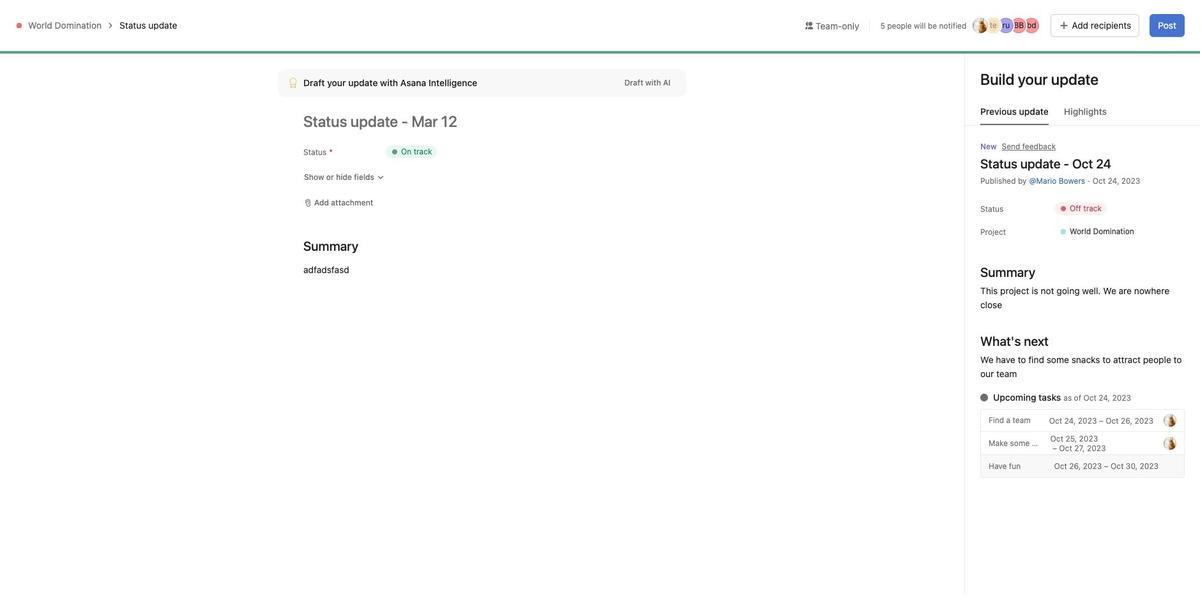 Task type: describe. For each thing, give the bounding box(es) containing it.
hide sidebar image
[[17, 10, 27, 20]]

remove from starred image
[[336, 42, 346, 52]]

Section title text field
[[303, 238, 358, 255]]



Task type: locate. For each thing, give the bounding box(es) containing it.
bug image
[[176, 47, 192, 62]]

tab list
[[965, 105, 1200, 126]]

Title of update text field
[[303, 107, 687, 135]]



Task type: vqa. For each thing, say whether or not it's contained in the screenshot.
2️⃣ Second: Find the layout that's right for you text box
no



